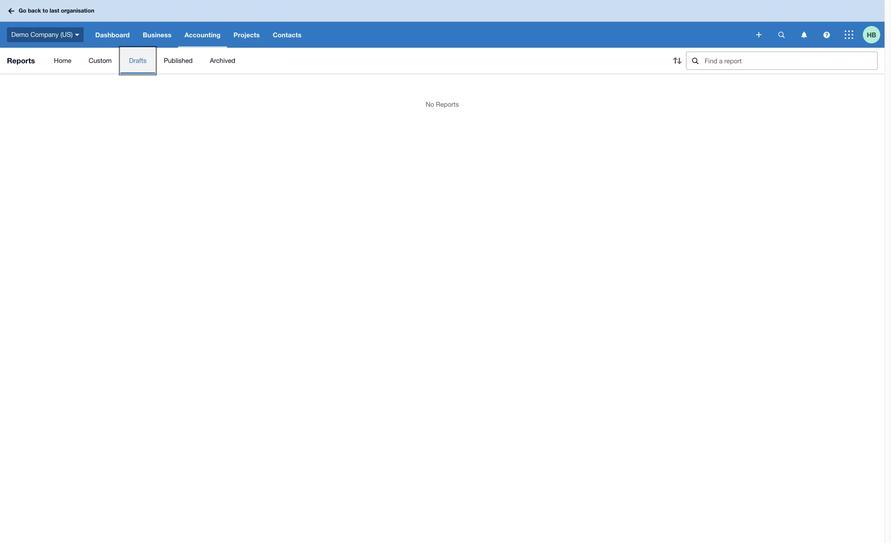 Task type: locate. For each thing, give the bounding box(es) containing it.
drafts
[[129, 57, 147, 64]]

demo company (us)
[[11, 31, 73, 38]]

navigation inside "banner"
[[89, 22, 751, 48]]

menu
[[45, 48, 662, 74]]

1 horizontal spatial reports
[[436, 101, 459, 108]]

last
[[50, 7, 59, 14]]

no reports
[[426, 101, 459, 108]]

go back to last organisation
[[19, 7, 94, 14]]

dashboard
[[95, 31, 130, 39]]

reports
[[7, 56, 35, 65], [436, 101, 459, 108]]

0 horizontal spatial svg image
[[757, 32, 762, 37]]

custom
[[89, 57, 112, 64]]

back
[[28, 7, 41, 14]]

go
[[19, 7, 26, 14]]

go back to last organisation link
[[5, 3, 100, 19]]

svg image inside go back to last organisation link
[[8, 8, 14, 14]]

drafts menu item
[[120, 48, 155, 74]]

1 horizontal spatial svg image
[[802, 31, 807, 38]]

svg image
[[802, 31, 807, 38], [757, 32, 762, 37]]

published
[[164, 57, 193, 64]]

archived link
[[201, 48, 244, 74]]

demo company (us) button
[[0, 22, 89, 48]]

navigation
[[89, 22, 751, 48]]

navigation containing dashboard
[[89, 22, 751, 48]]

0 vertical spatial reports
[[7, 56, 35, 65]]

reports down demo
[[7, 56, 35, 65]]

accounting button
[[178, 22, 227, 48]]

reports right no
[[436, 101, 459, 108]]

demo
[[11, 31, 29, 38]]

svg image
[[8, 8, 14, 14], [845, 30, 854, 39], [779, 31, 785, 38], [824, 31, 830, 38], [75, 34, 79, 36]]

published link
[[155, 48, 201, 74]]

organisation
[[61, 7, 94, 14]]

banner
[[0, 0, 885, 48]]

company
[[30, 31, 59, 38]]

business
[[143, 31, 172, 39]]

home link
[[45, 48, 80, 74]]

None field
[[687, 52, 878, 70]]

contacts
[[273, 31, 302, 39]]



Task type: vqa. For each thing, say whether or not it's contained in the screenshot.
'Drafts'
yes



Task type: describe. For each thing, give the bounding box(es) containing it.
0 horizontal spatial reports
[[7, 56, 35, 65]]

sort reports image
[[669, 52, 687, 69]]

projects button
[[227, 22, 267, 48]]

banner containing hb
[[0, 0, 885, 48]]

Find a report text field
[[704, 52, 878, 69]]

accounting
[[185, 31, 221, 39]]

drafts link
[[120, 48, 155, 74]]

hb button
[[864, 22, 885, 48]]

svg image inside demo company (us) popup button
[[75, 34, 79, 36]]

dashboard link
[[89, 22, 136, 48]]

projects
[[234, 31, 260, 39]]

business button
[[136, 22, 178, 48]]

hb
[[868, 31, 877, 38]]

home
[[54, 57, 72, 64]]

no
[[426, 101, 434, 108]]

archived
[[210, 57, 236, 64]]

custom link
[[80, 48, 120, 74]]

menu containing home
[[45, 48, 662, 74]]

(us)
[[60, 31, 73, 38]]

to
[[43, 7, 48, 14]]

1 vertical spatial reports
[[436, 101, 459, 108]]

contacts button
[[267, 22, 308, 48]]



